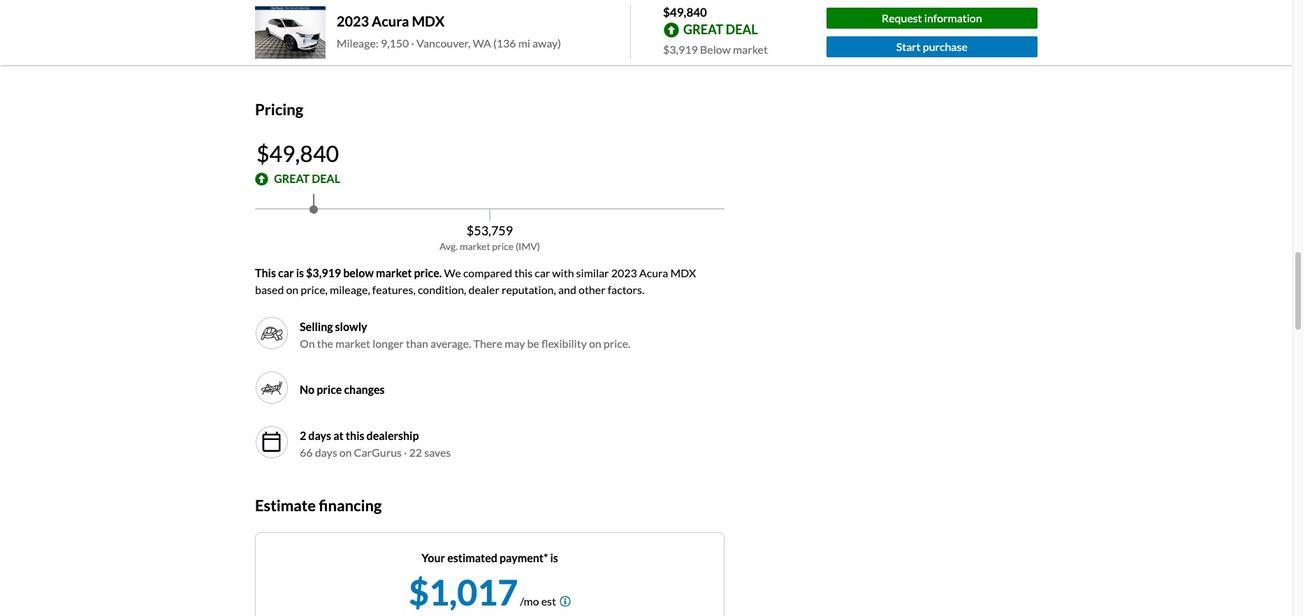 Task type: locate. For each thing, give the bounding box(es) containing it.
below
[[343, 266, 374, 280]]

is up price,
[[296, 266, 304, 280]]

0 horizontal spatial ·
[[404, 446, 407, 459]]

market
[[733, 42, 768, 56], [460, 241, 490, 252], [376, 266, 412, 280], [336, 337, 370, 350]]

0 horizontal spatial acura
[[372, 13, 409, 30]]

this inside the 2 days at this dealership 66 days on cargurus · 22 saves
[[346, 429, 364, 443]]

mdx inside we compared this car with similar 2023 acura mdx based on price, mileage, features, condition, dealer reputation, and other factors.
[[671, 266, 696, 280]]

car left 'with'
[[535, 266, 550, 280]]

the left full
[[319, 52, 335, 65]]

0 horizontal spatial this
[[346, 429, 364, 443]]

2
[[300, 429, 306, 443]]

0 vertical spatial days
[[308, 429, 331, 443]]

price down the $53,759
[[492, 241, 514, 252]]

1 vertical spatial 2023
[[611, 266, 637, 280]]

away)
[[533, 37, 561, 50]]

0 vertical spatial price.
[[414, 266, 442, 280]]

1 vertical spatial $3,919
[[306, 266, 341, 280]]

1 vertical spatial price
[[317, 383, 342, 396]]

car inside we compared this car with similar 2023 acura mdx based on price, mileage, features, condition, dealer reputation, and other factors.
[[535, 266, 550, 280]]

slowly
[[335, 320, 367, 333]]

1 horizontal spatial 2023
[[611, 266, 637, 280]]

previous up the vehicle
[[286, 7, 329, 20]]

great
[[683, 21, 724, 37]]

1 horizontal spatial price.
[[604, 337, 631, 350]]

mileage:
[[337, 37, 379, 50]]

$49,840 up great
[[256, 140, 339, 167]]

condition,
[[418, 283, 466, 296]]

0 horizontal spatial 2023
[[337, 13, 369, 30]]

$3,919 down the great
[[663, 42, 698, 56]]

estimated
[[447, 551, 498, 564]]

0 vertical spatial price
[[492, 241, 514, 252]]

on right 20%
[[304, 52, 316, 65]]

1 vertical spatial the
[[317, 337, 333, 350]]

0 horizontal spatial $49,840
[[256, 140, 339, 167]]

below
[[700, 42, 731, 56]]

0 vertical spatial 2023
[[337, 13, 369, 30]]

· inside the 2 days at this dealership 66 days on cargurus · 22 saves
[[404, 446, 407, 459]]

0 vertical spatial is
[[296, 266, 304, 280]]

1 vertical spatial previous
[[355, 24, 397, 37]]

price. up condition,
[[414, 266, 442, 280]]

and
[[558, 283, 576, 296]]

acura up factors.
[[639, 266, 668, 280]]

car right this
[[278, 266, 294, 280]]

$49,840
[[663, 5, 707, 20], [256, 140, 339, 167]]

longer
[[373, 337, 404, 350]]

· right 9,150
[[411, 37, 414, 50]]

· left 22
[[404, 446, 407, 459]]

0 horizontal spatial car
[[278, 266, 294, 280]]

changes
[[344, 383, 385, 396]]

market inside selling slowly on the market longer than average. there may be flexibility on price.
[[336, 337, 370, 350]]

2 car from the left
[[535, 266, 550, 280]]

acura inside we compared this car with similar 2023 acura mdx based on price, mileage, features, condition, dealer reputation, and other factors.
[[639, 266, 668, 280]]

the right on
[[317, 337, 333, 350]]

days
[[308, 429, 331, 443], [315, 446, 337, 459]]

this car is $3,919 below market price.
[[255, 266, 442, 280]]

0 horizontal spatial $3,919
[[306, 266, 341, 280]]

1 vertical spatial $49,840
[[256, 140, 339, 167]]

on right the flexibility at left
[[589, 337, 602, 350]]

1 car from the left
[[278, 266, 294, 280]]

0 vertical spatial this
[[515, 266, 533, 280]]

start purchase
[[896, 40, 968, 53]]

$53,759 avg. market price (imv)
[[440, 223, 540, 252]]

$3,919 up price,
[[306, 266, 341, 280]]

avg.
[[440, 241, 458, 252]]

selling
[[300, 320, 333, 333]]

2023 acura mdx mileage: 9,150 · vancouver, wa (136 mi away)
[[337, 13, 561, 50]]

1 horizontal spatial mdx
[[671, 266, 696, 280]]

1 horizontal spatial previous
[[355, 24, 397, 37]]

0 vertical spatial mdx
[[412, 13, 445, 30]]

0 vertical spatial $49,840
[[663, 5, 707, 20]]

1 vertical spatial mdx
[[671, 266, 696, 280]]

estimate financing
[[255, 496, 382, 515]]

the for market
[[317, 337, 333, 350]]

request information
[[882, 11, 982, 24]]

similar
[[576, 266, 609, 280]]

market down the $53,759
[[460, 241, 490, 252]]

1
[[277, 7, 283, 20]]

market down slowly
[[336, 337, 370, 350]]

request information button
[[826, 8, 1038, 29]]

$49,840 up the great
[[663, 5, 707, 20]]

acura
[[372, 13, 409, 30], [639, 266, 668, 280]]

on
[[300, 337, 315, 350]]

2023 up mileage:
[[337, 13, 369, 30]]

1 horizontal spatial price
[[492, 241, 514, 252]]

price right no
[[317, 383, 342, 396]]

1 vertical spatial price.
[[604, 337, 631, 350]]

the
[[319, 52, 335, 65], [317, 337, 333, 350]]

1 horizontal spatial is
[[550, 551, 558, 564]]

2 days at this dealership image
[[255, 426, 289, 459], [261, 431, 283, 454]]

may
[[505, 337, 525, 350]]

1 vertical spatial ·
[[404, 446, 407, 459]]

1 horizontal spatial $49,840
[[663, 5, 707, 20]]

car
[[278, 266, 294, 280], [535, 266, 550, 280]]

(imv)
[[516, 241, 540, 252]]

this up reputation,
[[515, 266, 533, 280]]

1 horizontal spatial $3,919
[[663, 42, 698, 56]]

cargurus
[[354, 446, 402, 459]]

1 horizontal spatial car
[[535, 266, 550, 280]]

1 horizontal spatial this
[[515, 266, 533, 280]]

with
[[552, 266, 574, 280]]

0 horizontal spatial mdx
[[412, 13, 445, 30]]

info circle image
[[560, 596, 571, 607]]

is right the payment* at the bottom left of page
[[550, 551, 558, 564]]

1 vertical spatial this
[[346, 429, 364, 443]]

2 days at this dealership 66 days on cargurus · 22 saves
[[300, 429, 451, 459]]

est
[[541, 594, 556, 608]]

has
[[315, 24, 332, 37]]

this
[[515, 266, 533, 280], [346, 429, 364, 443]]

the inside selling slowly on the market longer than average. there may be flexibility on price.
[[317, 337, 333, 350]]

0 vertical spatial the
[[319, 52, 335, 65]]

on left price,
[[286, 283, 299, 296]]

dealership
[[367, 429, 419, 443]]

on
[[304, 52, 316, 65], [286, 283, 299, 296], [589, 337, 602, 350], [339, 446, 352, 459]]

0 vertical spatial acura
[[372, 13, 409, 30]]

0 vertical spatial ·
[[411, 37, 414, 50]]

market up features,
[[376, 266, 412, 280]]

days right 66
[[315, 446, 337, 459]]

acura up 9,150
[[372, 13, 409, 30]]

factors.
[[608, 283, 645, 296]]

this right at
[[346, 429, 364, 443]]

no price changes image
[[255, 371, 289, 405], [261, 377, 283, 399]]

1 vertical spatial acura
[[639, 266, 668, 280]]

your estimated payment* is
[[422, 551, 558, 564]]

(136
[[493, 37, 516, 50]]

vehicle
[[277, 24, 313, 37]]

financing
[[319, 496, 382, 515]]

this
[[255, 266, 276, 280]]

price. right the flexibility at left
[[604, 337, 631, 350]]

1 horizontal spatial ·
[[411, 37, 414, 50]]

on down at
[[339, 446, 352, 459]]

the inside "link"
[[319, 52, 335, 65]]

previous up autocheck
[[355, 24, 397, 37]]

deal
[[726, 21, 758, 37]]

on inside selling slowly on the market longer than average. there may be flexibility on price.
[[589, 337, 602, 350]]

2023 up factors.
[[611, 266, 637, 280]]

$3,919
[[663, 42, 698, 56], [306, 266, 341, 280]]

mi
[[518, 37, 530, 50]]

$53,759
[[467, 223, 513, 238]]

$1,017
[[409, 571, 518, 613]]

days right 2
[[308, 429, 331, 443]]

is
[[296, 266, 304, 280], [550, 551, 558, 564]]

0 vertical spatial previous
[[286, 7, 329, 20]]

acura inside 2023 acura mdx mileage: 9,150 · vancouver, wa (136 mi away)
[[372, 13, 409, 30]]

previous
[[286, 7, 329, 20], [355, 24, 397, 37]]

on inside we compared this car with similar 2023 acura mdx based on price, mileage, features, condition, dealer reputation, and other factors.
[[286, 283, 299, 296]]

1 horizontal spatial acura
[[639, 266, 668, 280]]

selling slowly on the market longer than average. there may be flexibility on price.
[[300, 320, 631, 350]]

2023
[[337, 13, 369, 30], [611, 266, 637, 280]]

price. inside selling slowly on the market longer than average. there may be flexibility on price.
[[604, 337, 631, 350]]

the for full
[[319, 52, 335, 65]]

mdx inside 2023 acura mdx mileage: 9,150 · vancouver, wa (136 mi away)
[[412, 13, 445, 30]]

·
[[411, 37, 414, 50], [404, 446, 407, 459]]



Task type: vqa. For each thing, say whether or not it's contained in the screenshot.
the dealer.
no



Task type: describe. For each thing, give the bounding box(es) containing it.
no
[[300, 383, 315, 396]]

this inside we compared this car with similar 2023 acura mdx based on price, mileage, features, condition, dealer reputation, and other factors.
[[515, 266, 533, 280]]

great deal image
[[255, 172, 268, 186]]

2023 inside we compared this car with similar 2023 acura mdx based on price, mileage, features, condition, dealer reputation, and other factors.
[[611, 266, 637, 280]]

vdpcheck image
[[255, 7, 268, 21]]

owner.
[[399, 24, 432, 37]]

compared
[[463, 266, 512, 280]]

vehicle
[[412, 52, 447, 65]]

based
[[255, 283, 284, 296]]

autocheck
[[355, 52, 410, 65]]

$49,840 for $3,919
[[663, 5, 707, 20]]

your
[[422, 551, 445, 564]]

at
[[333, 429, 344, 443]]

vehicle has one previous owner.
[[277, 24, 432, 37]]

20%
[[280, 52, 302, 65]]

$49,840 for great deal
[[256, 140, 339, 167]]

save 20% on the full autocheck vehicle history report link
[[255, 52, 533, 67]]

payment*
[[500, 551, 548, 564]]

other
[[579, 283, 606, 296]]

0 horizontal spatial price.
[[414, 266, 442, 280]]

wa
[[473, 37, 491, 50]]

great deal
[[274, 172, 340, 185]]

be
[[527, 337, 539, 350]]

selling slowly image
[[261, 322, 283, 345]]

22
[[409, 446, 422, 459]]

selling slowly image
[[255, 317, 289, 350]]

2023 acura mdx image
[[255, 6, 326, 59]]

purchase
[[923, 40, 968, 53]]

saves
[[424, 446, 451, 459]]

0 horizontal spatial is
[[296, 266, 304, 280]]

dealer
[[469, 283, 500, 296]]

save 20% on the full autocheck vehicle history report
[[255, 52, 517, 65]]

on inside the 2 days at this dealership 66 days on cargurus · 22 saves
[[339, 446, 352, 459]]

1 vertical spatial days
[[315, 446, 337, 459]]

market inside the $53,759 avg. market price (imv)
[[460, 241, 490, 252]]

$3,919 below market
[[663, 42, 768, 56]]

start
[[896, 40, 921, 53]]

0 horizontal spatial price
[[317, 383, 342, 396]]

information
[[924, 11, 982, 24]]

deal
[[312, 172, 340, 185]]

save
[[255, 52, 278, 65]]

great deal
[[683, 21, 758, 37]]

estimate
[[255, 496, 316, 515]]

1 previous owner
[[277, 7, 363, 20]]

on inside "link"
[[304, 52, 316, 65]]

no price changes
[[300, 383, 385, 396]]

0 vertical spatial $3,919
[[663, 42, 698, 56]]

there
[[474, 337, 503, 350]]

1 vertical spatial is
[[550, 551, 558, 564]]

price,
[[301, 283, 328, 296]]

/mo
[[520, 594, 539, 608]]

vancouver,
[[416, 37, 471, 50]]

9,150
[[381, 37, 409, 50]]

66
[[300, 446, 313, 459]]

start purchase button
[[826, 36, 1038, 57]]

· inside 2023 acura mdx mileage: 9,150 · vancouver, wa (136 mi away)
[[411, 37, 414, 50]]

reputation,
[[502, 283, 556, 296]]

than
[[406, 337, 428, 350]]

price inside the $53,759 avg. market price (imv)
[[492, 241, 514, 252]]

2023 inside 2023 acura mdx mileage: 9,150 · vancouver, wa (136 mi away)
[[337, 13, 369, 30]]

one
[[334, 24, 353, 37]]

save 20% on the full autocheck vehicle history report image
[[520, 53, 533, 67]]

0 horizontal spatial previous
[[286, 7, 329, 20]]

market down deal
[[733, 42, 768, 56]]

request
[[882, 11, 922, 24]]

we
[[444, 266, 461, 280]]

flexibility
[[542, 337, 587, 350]]

features,
[[372, 283, 416, 296]]

report
[[485, 52, 517, 65]]

mileage,
[[330, 283, 370, 296]]

$1,017 /mo est
[[409, 571, 556, 613]]

history
[[449, 52, 483, 65]]

we compared this car with similar 2023 acura mdx based on price, mileage, features, condition, dealer reputation, and other factors.
[[255, 266, 696, 296]]

great
[[274, 172, 310, 185]]

average.
[[431, 337, 471, 350]]

owner
[[331, 7, 363, 20]]

full
[[337, 52, 353, 65]]

pricing
[[255, 100, 303, 119]]



